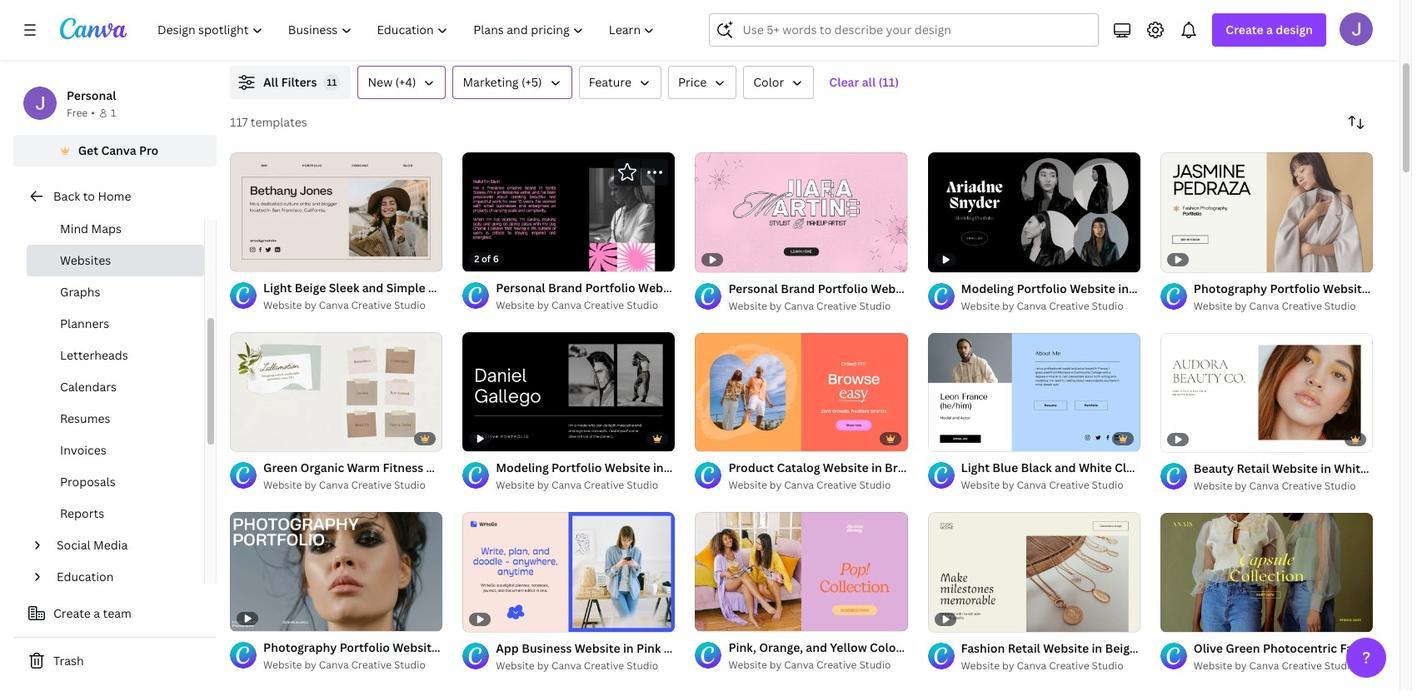 Task type: describe. For each thing, give the bounding box(es) containing it.
jacob simon image
[[1340, 13, 1373, 46]]

personal brand portfolio website in fuchsia black cream anti-design style - page 2 image
[[463, 152, 675, 272]]

new
[[368, 74, 393, 90]]

price
[[678, 74, 707, 90]]

(+5)
[[522, 74, 542, 90]]

back
[[53, 188, 80, 204]]

media
[[93, 538, 128, 553]]

calendars link
[[27, 372, 204, 403]]

website inside olive green photocentric fashion e-com website by canva creative studio
[[1194, 659, 1233, 673]]

pro
[[139, 143, 159, 158]]

creative inside fashion retail website in beige and grey organic warm style website by canva creative studio
[[1049, 659, 1090, 673]]

beige inside fashion retail website in beige and grey organic warm style website by canva creative studio
[[1105, 641, 1137, 657]]

grey
[[1164, 641, 1191, 657]]

6 for bottom 1 of 6 link
[[1191, 613, 1197, 625]]

5
[[725, 612, 731, 624]]

graphs link
[[27, 277, 204, 308]]

all
[[862, 74, 876, 90]]

pink,
[[729, 640, 757, 656]]

letterheads
[[60, 348, 128, 363]]

6 for the top 1 of 6 link
[[725, 432, 731, 445]]

studio inside olive green photocentric fashion e-com website by canva creative studio
[[1325, 659, 1356, 673]]

colorful
[[870, 640, 917, 656]]

11 filter options selected element
[[324, 74, 340, 91]]

of for 2 of 6 'link'
[[482, 252, 491, 265]]

green organic warm fitness bio-link website image
[[230, 332, 443, 452]]

mind maps link
[[27, 213, 204, 245]]

create a team button
[[13, 598, 217, 631]]

a for team
[[94, 606, 100, 622]]

team
[[103, 606, 132, 622]]

by inside fashion retail website in beige and grey organic warm style website by canva creative studio
[[1003, 659, 1015, 673]]

1 vertical spatial 1 of 6 link
[[1161, 513, 1373, 633]]

proposals link
[[27, 467, 204, 498]]

color
[[754, 74, 784, 90]]

in for beige
[[1092, 641, 1103, 657]]

sleek
[[329, 280, 359, 296]]

creative inside olive green photocentric fashion e-com website by canva creative studio
[[1282, 659, 1322, 673]]

all
[[263, 74, 278, 90]]

price button
[[668, 66, 737, 99]]

pink, orange, and yellow colorful blocks beauty retail website image
[[695, 513, 908, 632]]

blogger
[[428, 280, 472, 296]]

fashion retail website in beige and grey organic warm style website by canva creative studio
[[961, 641, 1305, 673]]

0 horizontal spatial personal
[[67, 88, 116, 103]]

pink, orange, and yellow colorful blocks beauty retail website link
[[729, 639, 1084, 658]]

websites
[[60, 253, 111, 268]]

olive
[[1194, 641, 1223, 657]]

beige inside light beige sleek and simple blogger personal website website by canva creative studio
[[295, 280, 326, 296]]

organic inside fashion retail website in beige and grey organic warm style website by canva creative studio
[[1194, 641, 1237, 657]]

gre
[[1395, 461, 1413, 477]]

of for bottom 1 of 6 link
[[1179, 613, 1189, 625]]

trash
[[53, 653, 84, 669]]

link
[[449, 460, 473, 476]]

of for the top 1 of 6 link
[[714, 432, 723, 445]]

canva inside beauty retail website in white and gre website by canva creative studio
[[1250, 479, 1280, 493]]

style
[[1276, 641, 1305, 657]]

bio-
[[426, 460, 449, 476]]

clear
[[829, 74, 859, 90]]

0 vertical spatial 1 of 6 link
[[695, 333, 908, 452]]

retail for beauty
[[1237, 461, 1270, 477]]

back to home link
[[13, 180, 217, 213]]

and inside pink, orange, and yellow colorful blocks beauty retail website website by canva creative studio
[[806, 640, 828, 656]]

top level navigation element
[[147, 13, 670, 47]]

studio inside beauty retail website in white and gre website by canva creative studio
[[1325, 479, 1356, 493]]

2 of 6 link
[[463, 152, 675, 272]]

filters
[[281, 74, 317, 90]]

2
[[474, 252, 479, 265]]

reports link
[[27, 498, 204, 530]]

11
[[327, 76, 337, 88]]

e-
[[1387, 641, 1399, 657]]

canva inside fashion retail website in beige and grey organic warm style website by canva creative studio
[[1017, 659, 1047, 673]]

create for create a team
[[53, 606, 91, 622]]

green organic warm fitness bio-link website link
[[263, 459, 521, 477]]

blocks
[[919, 640, 957, 656]]

new (+4) button
[[358, 66, 446, 99]]

com
[[1399, 641, 1413, 657]]

by inside olive green photocentric fashion e-com website by canva creative studio
[[1235, 659, 1247, 673]]

graphs
[[60, 284, 100, 300]]

117
[[230, 114, 248, 130]]

retail inside pink, orange, and yellow colorful blocks beauty retail website website by canva creative studio
[[1003, 640, 1035, 656]]

planners
[[60, 316, 109, 332]]

education
[[57, 569, 114, 585]]

feature button
[[579, 66, 662, 99]]

social media link
[[50, 530, 194, 562]]

planners link
[[27, 308, 204, 340]]

get canva pro button
[[13, 135, 217, 167]]

all filters
[[263, 74, 317, 90]]

get canva pro
[[78, 143, 159, 158]]

fitness
[[383, 460, 423, 476]]

creative inside beauty retail website in white and gre website by canva creative studio
[[1282, 479, 1322, 493]]

•
[[91, 106, 95, 120]]

clear all (11)
[[829, 74, 899, 90]]

and inside beauty retail website in white and gre website by canva creative studio
[[1370, 461, 1392, 477]]

get
[[78, 143, 98, 158]]

home
[[98, 188, 131, 204]]

2 of 6
[[474, 252, 499, 265]]

mind
[[60, 221, 88, 237]]

maps
[[91, 221, 122, 237]]

mind maps
[[60, 221, 122, 237]]

of for 1 of 5 link
[[714, 612, 723, 624]]

product catalog website in bright red white chic photocentric frames style image
[[695, 333, 908, 452]]

proposals
[[60, 474, 116, 490]]

fashion retail website in beige and grey organic warm style link
[[961, 640, 1305, 658]]

by inside beauty retail website in white and gre website by canva creative studio
[[1235, 479, 1247, 493]]

marketing (+5) button
[[453, 66, 572, 99]]

canva inside button
[[101, 143, 136, 158]]



Task type: vqa. For each thing, say whether or not it's contained in the screenshot.
Letterhead by Vunira LINK
no



Task type: locate. For each thing, give the bounding box(es) containing it.
0 vertical spatial beauty
[[1194, 461, 1234, 477]]

organic right grey
[[1194, 641, 1237, 657]]

pink, orange, and yellow colorful blocks beauty retail website website by canva creative studio
[[729, 640, 1084, 673]]

1 vertical spatial personal
[[475, 280, 524, 296]]

1 vertical spatial create
[[53, 606, 91, 622]]

green inside green organic warm fitness bio-link website website by canva creative studio
[[263, 460, 298, 476]]

0 horizontal spatial create
[[53, 606, 91, 622]]

photocentric
[[1263, 641, 1338, 657]]

social
[[57, 538, 91, 553]]

creative
[[351, 298, 392, 312], [584, 298, 624, 312], [817, 299, 857, 313], [1049, 299, 1090, 313], [1282, 299, 1322, 313], [351, 478, 392, 492], [584, 479, 624, 493], [817, 479, 857, 493], [1049, 479, 1090, 493], [1282, 479, 1322, 493], [351, 659, 392, 673], [817, 659, 857, 673], [584, 659, 624, 673], [1049, 659, 1090, 673], [1282, 659, 1322, 673]]

beauty inside beauty retail website in white and gre website by canva creative studio
[[1194, 461, 1234, 477]]

studio inside light beige sleek and simple blogger personal website website by canva creative studio
[[394, 298, 426, 312]]

and left yellow
[[806, 640, 828, 656]]

organic down green organic warm fitness bio-link website image
[[300, 460, 344, 476]]

creative inside pink, orange, and yellow colorful blocks beauty retail website website by canva creative studio
[[817, 659, 857, 673]]

0 vertical spatial 6
[[493, 252, 499, 265]]

in left "white" on the right
[[1321, 461, 1332, 477]]

Sort by button
[[1340, 106, 1373, 139]]

2 vertical spatial 6
[[1191, 613, 1197, 625]]

free
[[67, 106, 88, 120]]

1 horizontal spatial warm
[[1240, 641, 1273, 657]]

1 horizontal spatial organic
[[1194, 641, 1237, 657]]

0 vertical spatial personal
[[67, 88, 116, 103]]

0 vertical spatial a
[[1267, 22, 1273, 38]]

warm inside fashion retail website in beige and grey organic warm style website by canva creative studio
[[1240, 641, 1273, 657]]

0 horizontal spatial in
[[1092, 641, 1103, 657]]

1 inside 1 of 5 link
[[707, 612, 712, 624]]

6 for 2 of 6 'link'
[[493, 252, 499, 265]]

design
[[1276, 22, 1313, 38]]

beauty retail website in white and gre link
[[1194, 460, 1413, 478]]

0 horizontal spatial a
[[94, 606, 100, 622]]

0 vertical spatial in
[[1321, 461, 1332, 477]]

create a design
[[1226, 22, 1313, 38]]

feature
[[589, 74, 632, 90]]

studio inside fashion retail website in beige and grey organic warm style website by canva creative studio
[[1092, 659, 1124, 673]]

None search field
[[710, 13, 1099, 47]]

by
[[305, 298, 317, 312], [537, 298, 549, 312], [770, 299, 782, 313], [1003, 299, 1015, 313], [1235, 299, 1247, 313], [305, 478, 317, 492], [537, 479, 549, 493], [770, 479, 782, 493], [1003, 479, 1015, 493], [1235, 479, 1247, 493], [305, 659, 317, 673], [770, 659, 782, 673], [537, 659, 549, 673], [1003, 659, 1015, 673], [1235, 659, 1247, 673]]

studio inside pink, orange, and yellow colorful blocks beauty retail website website by canva creative studio
[[860, 659, 891, 673]]

simple
[[386, 280, 426, 296]]

fashion right blocks
[[961, 641, 1005, 657]]

0 horizontal spatial fashion
[[961, 641, 1005, 657]]

create inside button
[[53, 606, 91, 622]]

creative inside light beige sleek and simple blogger personal website website by canva creative studio
[[351, 298, 392, 312]]

create a design button
[[1213, 13, 1327, 47]]

1 vertical spatial a
[[94, 606, 100, 622]]

retail inside beauty retail website in white and gre website by canva creative studio
[[1237, 461, 1270, 477]]

light beige sleek and simple blogger personal website image
[[230, 152, 443, 272]]

in inside beauty retail website in white and gre website by canva creative studio
[[1321, 461, 1332, 477]]

personal up •
[[67, 88, 116, 103]]

retail inside fashion retail website in beige and grey organic warm style website by canva creative studio
[[1008, 641, 1041, 657]]

(+4)
[[395, 74, 416, 90]]

create down "education"
[[53, 606, 91, 622]]

and inside light beige sleek and simple blogger personal website website by canva creative studio
[[362, 280, 384, 296]]

1 of 6
[[707, 432, 731, 445], [1172, 613, 1197, 625]]

canva inside pink, orange, and yellow colorful blocks beauty retail website website by canva creative studio
[[784, 659, 814, 673]]

1 vertical spatial in
[[1092, 641, 1103, 657]]

create a team
[[53, 606, 132, 622]]

0 vertical spatial 1 of 6
[[707, 432, 731, 445]]

2 fashion from the left
[[1340, 641, 1384, 657]]

yellow
[[830, 640, 867, 656]]

personal down 2 of 6
[[475, 280, 524, 296]]

in
[[1321, 461, 1332, 477], [1092, 641, 1103, 657]]

calendars
[[60, 379, 117, 395]]

0 vertical spatial warm
[[347, 460, 380, 476]]

fashion inside fashion retail website in beige and grey organic warm style website by canva creative studio
[[961, 641, 1005, 657]]

creative inside green organic warm fitness bio-link website website by canva creative studio
[[351, 478, 392, 492]]

canva inside light beige sleek and simple blogger personal website website by canva creative studio
[[319, 298, 349, 312]]

personal inside light beige sleek and simple blogger personal website website by canva creative studio
[[475, 280, 524, 296]]

1 vertical spatial green
[[1226, 641, 1260, 657]]

beauty
[[1194, 461, 1234, 477], [959, 640, 1000, 656]]

0 vertical spatial create
[[1226, 22, 1264, 38]]

education link
[[50, 562, 194, 593]]

1 horizontal spatial create
[[1226, 22, 1264, 38]]

orange,
[[759, 640, 803, 656]]

marketing
[[463, 74, 519, 90]]

create left the design
[[1226, 22, 1264, 38]]

warm left style
[[1240, 641, 1273, 657]]

light
[[263, 280, 292, 296]]

olive green photocentric fashion e-com website by canva creative studio
[[1194, 641, 1413, 673]]

1 horizontal spatial a
[[1267, 22, 1273, 38]]

1 for product catalog website in bright red white chic photocentric frames style
[[707, 432, 712, 445]]

invoices
[[60, 443, 107, 458]]

green
[[263, 460, 298, 476], [1226, 641, 1260, 657]]

resumes link
[[27, 403, 204, 435]]

canva inside green organic warm fitness bio-link website website by canva creative studio
[[319, 478, 349, 492]]

invoices link
[[27, 435, 204, 467]]

a inside dropdown button
[[1267, 22, 1273, 38]]

a left team at the bottom of the page
[[94, 606, 100, 622]]

0 vertical spatial beige
[[295, 280, 326, 296]]

0 horizontal spatial warm
[[347, 460, 380, 476]]

fashion left e-
[[1340, 641, 1384, 657]]

social media
[[57, 538, 128, 553]]

color button
[[744, 66, 814, 99]]

beauty retail website in white and gre website by canva creative studio
[[1194, 461, 1413, 493]]

1 horizontal spatial beauty
[[1194, 461, 1234, 477]]

1 for "olive green photocentric fashion e-commerce website"
[[1172, 613, 1177, 625]]

0 horizontal spatial organic
[[300, 460, 344, 476]]

1 vertical spatial 1 of 6
[[1172, 613, 1197, 625]]

marketing (+5)
[[463, 74, 542, 90]]

1 vertical spatial 6
[[725, 432, 731, 445]]

warm inside green organic warm fitness bio-link website website by canva creative studio
[[347, 460, 380, 476]]

clear all (11) button
[[821, 66, 908, 99]]

beige
[[295, 280, 326, 296], [1105, 641, 1137, 657]]

0 horizontal spatial beauty
[[959, 640, 1000, 656]]

1 vertical spatial beauty
[[959, 640, 1000, 656]]

1 of 5
[[707, 612, 731, 624]]

website templates image
[[1018, 0, 1373, 46], [1018, 0, 1373, 46]]

beige right light
[[295, 280, 326, 296]]

and inside fashion retail website in beige and grey organic warm style website by canva creative studio
[[1140, 641, 1161, 657]]

studio inside green organic warm fitness bio-link website website by canva creative studio
[[394, 478, 426, 492]]

white
[[1334, 461, 1368, 477]]

1 of 6 for product catalog website in bright red white chic photocentric frames style
[[707, 432, 731, 445]]

light beige sleek and simple blogger personal website link
[[263, 279, 573, 297]]

retail
[[1237, 461, 1270, 477], [1003, 640, 1035, 656], [1008, 641, 1041, 657]]

1 horizontal spatial personal
[[475, 280, 524, 296]]

retail for fashion
[[1008, 641, 1041, 657]]

organic
[[300, 460, 344, 476], [1194, 641, 1237, 657]]

1 of 5 link
[[695, 513, 908, 632]]

new (+4)
[[368, 74, 416, 90]]

0 vertical spatial organic
[[300, 460, 344, 476]]

a left the design
[[1267, 22, 1273, 38]]

1 horizontal spatial beige
[[1105, 641, 1137, 657]]

0 horizontal spatial beige
[[295, 280, 326, 296]]

1 of 6 for "olive green photocentric fashion e-commerce website"
[[1172, 613, 1197, 625]]

in inside fashion retail website in beige and grey organic warm style website by canva creative studio
[[1092, 641, 1103, 657]]

117 templates
[[230, 114, 307, 130]]

0 horizontal spatial 1 of 6 link
[[695, 333, 908, 452]]

to
[[83, 188, 95, 204]]

create for create a design
[[1226, 22, 1264, 38]]

create
[[1226, 22, 1264, 38], [53, 606, 91, 622]]

trash link
[[13, 645, 217, 678]]

2 horizontal spatial 6
[[1191, 613, 1197, 625]]

a for design
[[1267, 22, 1273, 38]]

0 vertical spatial green
[[263, 460, 298, 476]]

a
[[1267, 22, 1273, 38], [94, 606, 100, 622]]

canva inside olive green photocentric fashion e-com website by canva creative studio
[[1250, 659, 1280, 673]]

1 vertical spatial organic
[[1194, 641, 1237, 657]]

1 horizontal spatial 1 of 6
[[1172, 613, 1197, 625]]

beauty inside pink, orange, and yellow colorful blocks beauty retail website website by canva creative studio
[[959, 640, 1000, 656]]

website by canva creative studio link
[[263, 297, 443, 314], [496, 297, 675, 314], [729, 298, 908, 315], [961, 298, 1141, 315], [1194, 298, 1373, 315], [263, 477, 443, 494], [496, 478, 675, 495], [729, 478, 908, 495], [961, 478, 1141, 495], [1194, 478, 1373, 495], [263, 658, 443, 674], [729, 658, 908, 674], [496, 658, 675, 675], [961, 658, 1141, 675], [1194, 658, 1373, 675]]

Search search field
[[743, 14, 1089, 46]]

1 horizontal spatial 1 of 6 link
[[1161, 513, 1373, 633]]

by inside green organic warm fitness bio-link website website by canva creative studio
[[305, 478, 317, 492]]

of inside 'link'
[[482, 252, 491, 265]]

6 inside 'link'
[[493, 252, 499, 265]]

resumes
[[60, 411, 110, 427]]

back to home
[[53, 188, 131, 204]]

website
[[527, 280, 573, 296], [263, 298, 302, 312], [496, 298, 535, 312], [729, 299, 767, 313], [961, 299, 1000, 313], [1194, 299, 1233, 313], [476, 460, 521, 476], [1273, 461, 1318, 477], [263, 478, 302, 492], [496, 479, 535, 493], [729, 479, 767, 493], [961, 479, 1000, 493], [1194, 479, 1233, 493], [1038, 640, 1084, 656], [1044, 641, 1089, 657], [263, 659, 302, 673], [729, 659, 767, 673], [496, 659, 535, 673], [961, 659, 1000, 673], [1194, 659, 1233, 673]]

of
[[482, 252, 491, 265], [714, 432, 723, 445], [714, 612, 723, 624], [1179, 613, 1189, 625]]

and right sleek at top left
[[362, 280, 384, 296]]

1
[[111, 106, 116, 120], [707, 432, 712, 445], [707, 612, 712, 624], [1172, 613, 1177, 625]]

in for white
[[1321, 461, 1332, 477]]

light beige sleek and simple blogger personal website website by canva creative studio
[[263, 280, 573, 312]]

templates
[[251, 114, 307, 130]]

green organic warm fitness bio-link website website by canva creative studio
[[263, 460, 521, 492]]

1 fashion from the left
[[961, 641, 1005, 657]]

1 horizontal spatial green
[[1226, 641, 1260, 657]]

1 vertical spatial beige
[[1105, 641, 1137, 657]]

green inside olive green photocentric fashion e-com website by canva creative studio
[[1226, 641, 1260, 657]]

and left grey
[[1140, 641, 1161, 657]]

a inside button
[[94, 606, 100, 622]]

1 horizontal spatial fashion
[[1340, 641, 1384, 657]]

free •
[[67, 106, 95, 120]]

0 horizontal spatial 1 of 6
[[707, 432, 731, 445]]

0 horizontal spatial green
[[263, 460, 298, 476]]

letterheads link
[[27, 340, 204, 372]]

by inside pink, orange, and yellow colorful blocks beauty retail website website by canva creative studio
[[770, 659, 782, 673]]

0 horizontal spatial 6
[[493, 252, 499, 265]]

organic inside green organic warm fitness bio-link website website by canva creative studio
[[300, 460, 344, 476]]

and left gre
[[1370, 461, 1392, 477]]

warm
[[347, 460, 380, 476], [1240, 641, 1273, 657]]

1 horizontal spatial 6
[[725, 432, 731, 445]]

1 horizontal spatial in
[[1321, 461, 1332, 477]]

1 for pink, orange, and yellow colorful blocks beauty retail website image
[[707, 612, 712, 624]]

fashion inside olive green photocentric fashion e-com website by canva creative studio
[[1340, 641, 1384, 657]]

warm left the fitness in the bottom left of the page
[[347, 460, 380, 476]]

reports
[[60, 506, 104, 522]]

in left grey
[[1092, 641, 1103, 657]]

olive green photocentric fashion e-commerce website image
[[1161, 513, 1373, 633]]

6
[[493, 252, 499, 265], [725, 432, 731, 445], [1191, 613, 1197, 625]]

create inside dropdown button
[[1226, 22, 1264, 38]]

fashion
[[961, 641, 1005, 657], [1340, 641, 1384, 657]]

beige left grey
[[1105, 641, 1137, 657]]

by inside light beige sleek and simple blogger personal website website by canva creative studio
[[305, 298, 317, 312]]

light blue black and white clean minimal model & actor resume website image
[[928, 333, 1141, 452]]

1 vertical spatial warm
[[1240, 641, 1273, 657]]



